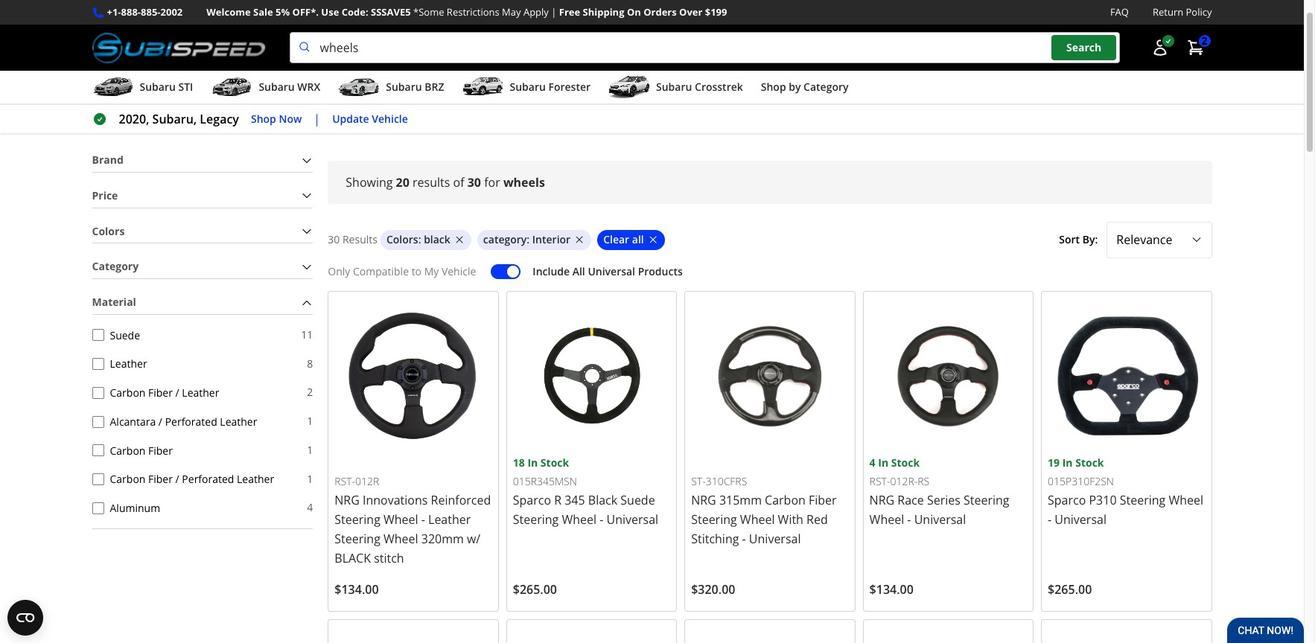 Task type: vqa. For each thing, say whether or not it's contained in the screenshot.
Performance within 1 in stock mmab-wrx-15 mishimoto wrx airbox for performance air intake- 2015+ wrx - 2015+ wrx
no



Task type: locate. For each thing, give the bounding box(es) containing it.
subaru wrx
[[259, 80, 321, 94]]

subaru left crosstrek on the top right of page
[[656, 80, 692, 94]]

0 vertical spatial category
[[483, 232, 527, 247]]

1 horizontal spatial sparco
[[1048, 492, 1086, 509]]

1 horizontal spatial |
[[551, 5, 557, 19]]

3 nrg from the left
[[870, 492, 895, 509]]

- inside 18 in stock 015r345msn sparco r 345 black suede steering wheel - universal
[[600, 512, 604, 528]]

0 horizontal spatial 2
[[307, 385, 313, 400]]

stock up 015p310f2sn
[[1076, 456, 1104, 470]]

subaru left forester at the left
[[510, 80, 546, 94]]

5 subaru from the left
[[656, 80, 692, 94]]

015p310f2sn
[[1048, 475, 1114, 489]]

vehicle right my
[[442, 264, 476, 278]]

sparco down 015p310f2sn
[[1048, 492, 1086, 509]]

+1-888-885-2002
[[107, 5, 183, 19]]

- down black
[[600, 512, 604, 528]]

nrg inside rst-012r nrg innovations reinforced steering wheel - leather steering wheel 320mm w/ black stitch
[[335, 492, 360, 509]]

1 $134.00 from the left
[[335, 582, 379, 598]]

0 vertical spatial 2
[[1202, 34, 1208, 48]]

0 vertical spatial perforated
[[165, 415, 217, 429]]

320mm
[[421, 531, 464, 548]]

universal inside 4 in stock rst-012r-rs nrg race series steering wheel - universal
[[915, 512, 966, 528]]

perforated
[[165, 415, 217, 429], [182, 473, 234, 487]]

universal down clear
[[588, 264, 635, 278]]

| right now
[[314, 111, 320, 127]]

0 vertical spatial shop
[[761, 80, 786, 94]]

category button
[[92, 256, 313, 279]]

1 for perforated
[[307, 472, 313, 486]]

: for colors
[[418, 232, 421, 247]]

- inside st-310cfrs nrg 315mm carbon fiber steering wheel with red stitching - universal
[[742, 531, 746, 548]]

brand
[[92, 153, 124, 167]]

restrictions
[[447, 5, 500, 19]]

2 stock from the left
[[892, 456, 920, 470]]

2 inside button
[[1202, 34, 1208, 48]]

results for 30 results
[[343, 232, 378, 247]]

a subaru crosstrek thumbnail image image
[[609, 76, 650, 98]]

0 horizontal spatial $134.00
[[335, 582, 379, 598]]

fiber for carbon fiber
[[148, 444, 173, 458]]

nrg 315mm carbon fiber steering wheel with red stitching - universal image
[[691, 298, 849, 455]]

wheel
[[1169, 492, 1204, 509], [384, 512, 418, 528], [562, 512, 597, 528], [740, 512, 775, 528], [870, 512, 905, 528], [384, 531, 418, 548]]

suede
[[110, 328, 140, 342], [621, 492, 655, 509]]

search results
[[132, 103, 198, 116]]

category for category : interior
[[483, 232, 527, 247]]

1 vertical spatial results
[[343, 232, 378, 247]]

: for category
[[527, 232, 530, 247]]

faq link
[[1111, 4, 1129, 20]]

universal for sparco r 345 black suede steering wheel - universal
[[607, 512, 659, 528]]

category left interior
[[483, 232, 527, 247]]

carbon up with
[[765, 492, 806, 509]]

black
[[424, 232, 451, 247]]

fiber down alcantara / perforated leather
[[148, 444, 173, 458]]

0 vertical spatial |
[[551, 5, 557, 19]]

results
[[165, 103, 198, 116], [343, 232, 378, 247]]

sparco inside 18 in stock 015r345msn sparco r 345 black suede steering wheel - universal
[[513, 492, 551, 509]]

30 results
[[328, 232, 378, 247]]

nrg for nrg innovations reinforced steering wheel - leather steering wheel 320mm w/ black stitch
[[335, 492, 360, 509]]

by
[[789, 80, 801, 94]]

carbon inside st-310cfrs nrg 315mm carbon fiber steering wheel with red stitching - universal
[[765, 492, 806, 509]]

stock inside 19 in stock 015p310f2sn sparco p310 steering wheel - universal
[[1076, 456, 1104, 470]]

1 vertical spatial 1
[[307, 443, 313, 457]]

sparco down 015r345msn
[[513, 492, 551, 509]]

0 horizontal spatial sparco
[[513, 492, 551, 509]]

- up the 320mm
[[421, 512, 425, 528]]

fiber down carbon fiber
[[148, 473, 173, 487]]

carbon right carbon fiber / perforated leather button
[[110, 473, 146, 487]]

0 horizontal spatial nrg
[[335, 492, 360, 509]]

search button
[[1052, 35, 1117, 60]]

1 vertical spatial search
[[132, 103, 163, 116]]

sparco inside 19 in stock 015p310f2sn sparco p310 steering wheel - universal
[[1048, 492, 1086, 509]]

0 horizontal spatial |
[[314, 111, 320, 127]]

stock for r
[[541, 456, 569, 470]]

carbon up the alcantara
[[110, 386, 146, 400]]

perforated down alcantara / perforated leather
[[182, 473, 234, 487]]

fiber for carbon fiber / perforated leather
[[148, 473, 173, 487]]

return policy
[[1153, 5, 1212, 19]]

w/
[[467, 531, 481, 548]]

universal down with
[[749, 531, 801, 548]]

steering inside 4 in stock rst-012r-rs nrg race series steering wheel - universal
[[964, 492, 1010, 509]]

vehicle down subaru brz dropdown button
[[372, 112, 408, 126]]

colors button
[[92, 220, 313, 243]]

1 horizontal spatial suede
[[621, 492, 655, 509]]

rst-
[[335, 475, 355, 489], [870, 475, 891, 489]]

shop left now
[[251, 112, 276, 126]]

| left free
[[551, 5, 557, 19]]

price button
[[92, 185, 313, 208]]

Carbon Fiber / Leather button
[[92, 387, 104, 399]]

1 vertical spatial |
[[314, 111, 320, 127]]

include
[[533, 264, 570, 278]]

1 horizontal spatial :
[[527, 232, 530, 247]]

perforated down "carbon fiber / leather"
[[165, 415, 217, 429]]

1 : from the left
[[418, 232, 421, 247]]

universal down p310
[[1055, 512, 1107, 528]]

steering inside 19 in stock 015p310f2sn sparco p310 steering wheel - universal
[[1120, 492, 1166, 509]]

1 vertical spatial suede
[[621, 492, 655, 509]]

sparco p310 steering wheel - universal image
[[1048, 298, 1206, 455]]

search
[[1067, 41, 1102, 55], [132, 103, 163, 116]]

0 horizontal spatial results
[[165, 103, 198, 116]]

0 vertical spatial 30
[[468, 174, 481, 191]]

3 stock from the left
[[1076, 456, 1104, 470]]

1 horizontal spatial category
[[483, 232, 527, 247]]

0 horizontal spatial stock
[[541, 456, 569, 470]]

interior
[[533, 232, 571, 247]]

stock
[[541, 456, 569, 470], [892, 456, 920, 470], [1076, 456, 1104, 470]]

colors inside "dropdown button"
[[92, 224, 125, 238]]

2 down '8'
[[307, 385, 313, 400]]

1 horizontal spatial results
[[343, 232, 378, 247]]

1 horizontal spatial $265.00
[[1048, 582, 1092, 598]]

nrg inside st-310cfrs nrg 315mm carbon fiber steering wheel with red stitching - universal
[[691, 492, 716, 509]]

: left black
[[418, 232, 421, 247]]

race
[[898, 492, 924, 509]]

subaru for subaru brz
[[386, 80, 422, 94]]

1 $265.00 from the left
[[513, 582, 557, 598]]

5%
[[276, 5, 290, 19]]

2 : from the left
[[527, 232, 530, 247]]

345
[[565, 492, 585, 509]]

19 in stock 015p310f2sn sparco p310 steering wheel - universal
[[1048, 456, 1204, 528]]

vehicle inside button
[[372, 112, 408, 126]]

2 subaru from the left
[[259, 80, 295, 94]]

black
[[335, 551, 371, 567]]

1 horizontal spatial 4
[[870, 456, 876, 470]]

category : interior
[[483, 232, 571, 247]]

2002
[[161, 5, 183, 19]]

2 nrg from the left
[[691, 492, 716, 509]]

stock up 012r- in the right bottom of the page
[[892, 456, 920, 470]]

2 down policy
[[1202, 34, 1208, 48]]

shop now link
[[251, 111, 302, 128]]

- for sparco r 345 black suede steering wheel - universal
[[600, 512, 604, 528]]

- right stitching
[[742, 531, 746, 548]]

0 horizontal spatial rst-
[[335, 475, 355, 489]]

1 horizontal spatial shop
[[761, 80, 786, 94]]

fiber up alcantara / perforated leather
[[148, 386, 173, 400]]

sparco for steering
[[513, 492, 551, 509]]

1 horizontal spatial vehicle
[[442, 264, 476, 278]]

- down 015p310f2sn
[[1048, 512, 1052, 528]]

0 vertical spatial search
[[1067, 41, 1102, 55]]

st-310cfrs nrg 315mm carbon fiber steering wheel with red stitching - universal
[[691, 475, 837, 548]]

0 vertical spatial 1
[[307, 414, 313, 428]]

sparco for universal
[[1048, 492, 1086, 509]]

1 1 from the top
[[307, 414, 313, 428]]

nrg down 012r
[[335, 492, 360, 509]]

nrg race series steering wheel - universal image
[[870, 298, 1027, 455]]

0 horizontal spatial search
[[132, 103, 163, 116]]

in inside 4 in stock rst-012r-rs nrg race series steering wheel - universal
[[879, 456, 889, 470]]

Leather button
[[92, 358, 104, 370]]

open widget image
[[7, 600, 43, 636]]

in inside 18 in stock 015r345msn sparco r 345 black suede steering wheel - universal
[[528, 456, 538, 470]]

2 $265.00 from the left
[[1048, 582, 1092, 598]]

1 for leather
[[307, 414, 313, 428]]

- inside 4 in stock rst-012r-rs nrg race series steering wheel - universal
[[908, 512, 912, 528]]

0 horizontal spatial colors
[[92, 224, 125, 238]]

sparco r 345 black suede steering wheel - universal image
[[513, 298, 671, 455]]

update vehicle
[[332, 112, 408, 126]]

015r345msn
[[513, 475, 577, 489]]

1 horizontal spatial $134.00
[[870, 582, 914, 598]]

all
[[632, 232, 644, 247]]

in
[[528, 456, 538, 470], [879, 456, 889, 470], [1063, 456, 1073, 470]]

$265.00
[[513, 582, 557, 598], [1048, 582, 1092, 598]]

3 1 from the top
[[307, 472, 313, 486]]

search for search results
[[132, 103, 163, 116]]

30 right of
[[468, 174, 481, 191]]

2 horizontal spatial in
[[1063, 456, 1073, 470]]

p310
[[1090, 492, 1117, 509]]

in inside 19 in stock 015p310f2sn sparco p310 steering wheel - universal
[[1063, 456, 1073, 470]]

fiber up red
[[809, 492, 837, 509]]

310cfrs
[[706, 475, 747, 489]]

colors up only compatible to my vehicle
[[387, 232, 418, 247]]

sssave5
[[371, 5, 411, 19]]

colors
[[92, 224, 125, 238], [387, 232, 418, 247]]

leather
[[110, 357, 147, 371], [182, 386, 219, 400], [220, 415, 257, 429], [237, 473, 274, 487], [428, 512, 471, 528]]

subaru sti
[[140, 80, 193, 94]]

0 horizontal spatial category
[[92, 260, 139, 274]]

0 horizontal spatial vehicle
[[372, 112, 408, 126]]

+1-
[[107, 5, 121, 19]]

wheel inside 4 in stock rst-012r-rs nrg race series steering wheel - universal
[[870, 512, 905, 528]]

3 in from the left
[[1063, 456, 1073, 470]]

carbon down the alcantara
[[110, 444, 146, 458]]

results down sti at the top
[[165, 103, 198, 116]]

0 vertical spatial results
[[165, 103, 198, 116]]

in for sparco p310 steering wheel - universal
[[1063, 456, 1073, 470]]

subaru left brz
[[386, 80, 422, 94]]

2 sparco from the left
[[1048, 492, 1086, 509]]

over
[[679, 5, 703, 19]]

1 vertical spatial shop
[[251, 112, 276, 126]]

shop left by
[[761, 80, 786, 94]]

home image
[[92, 104, 104, 116]]

results up compatible
[[343, 232, 378, 247]]

0 horizontal spatial shop
[[251, 112, 276, 126]]

brand button
[[92, 149, 313, 172]]

1 horizontal spatial search
[[1067, 41, 1102, 55]]

1 stock from the left
[[541, 456, 569, 470]]

0 vertical spatial 4
[[870, 456, 876, 470]]

stock inside 18 in stock 015r345msn sparco r 345 black suede steering wheel - universal
[[541, 456, 569, 470]]

nrg innovations reinforced steering wheel - leather steering wheel 320mm w/ black stitch image
[[335, 298, 492, 455]]

subaru up search results
[[140, 80, 176, 94]]

code:
[[342, 5, 369, 19]]

: left interior
[[527, 232, 530, 247]]

0 horizontal spatial $265.00
[[513, 582, 557, 598]]

1 horizontal spatial stock
[[892, 456, 920, 470]]

0 vertical spatial vehicle
[[372, 112, 408, 126]]

0 horizontal spatial in
[[528, 456, 538, 470]]

shop inside "dropdown button"
[[761, 80, 786, 94]]

category inside category dropdown button
[[92, 260, 139, 274]]

315mm
[[720, 492, 762, 509]]

1 nrg from the left
[[335, 492, 360, 509]]

search results link
[[132, 103, 210, 116]]

+1-888-885-2002 link
[[107, 4, 183, 20]]

1 vertical spatial category
[[92, 260, 139, 274]]

search inside 'button'
[[1067, 41, 1102, 55]]

universal inside st-310cfrs nrg 315mm carbon fiber steering wheel with red stitching - universal
[[749, 531, 801, 548]]

1 horizontal spatial nrg
[[691, 492, 716, 509]]

1 horizontal spatial in
[[879, 456, 889, 470]]

search input field
[[290, 32, 1120, 63]]

30 up only
[[328, 232, 340, 247]]

1 subaru from the left
[[140, 80, 176, 94]]

fiber
[[148, 386, 173, 400], [148, 444, 173, 458], [148, 473, 173, 487], [809, 492, 837, 509]]

universal down black
[[607, 512, 659, 528]]

$320.00
[[691, 582, 736, 598]]

- down race
[[908, 512, 912, 528]]

subaru up shop now
[[259, 80, 295, 94]]

0 horizontal spatial :
[[418, 232, 421, 247]]

category up material
[[92, 260, 139, 274]]

universal for nrg race series steering wheel - universal
[[915, 512, 966, 528]]

wheel inside st-310cfrs nrg 315mm carbon fiber steering wheel with red stitching - universal
[[740, 512, 775, 528]]

1
[[307, 414, 313, 428], [307, 443, 313, 457], [307, 472, 313, 486]]

subaru inside dropdown button
[[386, 80, 422, 94]]

stock up 015r345msn
[[541, 456, 569, 470]]

4
[[870, 456, 876, 470], [307, 501, 313, 515]]

colors down the price
[[92, 224, 125, 238]]

1 horizontal spatial 2
[[1202, 34, 1208, 48]]

- inside rst-012r nrg innovations reinforced steering wheel - leather steering wheel 320mm w/ black stitch
[[421, 512, 425, 528]]

1 vertical spatial 30
[[328, 232, 340, 247]]

r
[[554, 492, 562, 509]]

1 horizontal spatial rst-
[[870, 475, 891, 489]]

subaru for subaru forester
[[510, 80, 546, 94]]

universal inside 18 in stock 015r345msn sparco r 345 black suede steering wheel - universal
[[607, 512, 659, 528]]

3 subaru from the left
[[386, 80, 422, 94]]

of
[[453, 174, 465, 191]]

1 in from the left
[[528, 456, 538, 470]]

fiber inside st-310cfrs nrg 315mm carbon fiber steering wheel with red stitching - universal
[[809, 492, 837, 509]]

8
[[307, 357, 313, 371]]

a subaru sti thumbnail image image
[[92, 76, 134, 98]]

stock inside 4 in stock rst-012r-rs nrg race series steering wheel - universal
[[892, 456, 920, 470]]

only
[[328, 264, 350, 278]]

2 horizontal spatial nrg
[[870, 492, 895, 509]]

2 horizontal spatial stock
[[1076, 456, 1104, 470]]

carbon for carbon fiber / leather
[[110, 386, 146, 400]]

brz
[[425, 80, 444, 94]]

2 vertical spatial 1
[[307, 472, 313, 486]]

shop
[[761, 80, 786, 94], [251, 112, 276, 126]]

fiber for carbon fiber / leather
[[148, 386, 173, 400]]

suede right black
[[621, 492, 655, 509]]

2
[[1202, 34, 1208, 48], [307, 385, 313, 400]]

2 in from the left
[[879, 456, 889, 470]]

*some restrictions may apply | free shipping on orders over $199
[[414, 5, 727, 19]]

by:
[[1083, 232, 1098, 247]]

search for search
[[1067, 41, 1102, 55]]

suede right suede button
[[110, 328, 140, 342]]

nrg left race
[[870, 492, 895, 509]]

1 sparco from the left
[[513, 492, 551, 509]]

2 $134.00 from the left
[[870, 582, 914, 598]]

1 rst- from the left
[[335, 475, 355, 489]]

1 horizontal spatial colors
[[387, 232, 418, 247]]

free
[[559, 5, 580, 19]]

carbon for carbon fiber / perforated leather
[[110, 473, 146, 487]]

0 horizontal spatial 4
[[307, 501, 313, 515]]

1 vertical spatial 4
[[307, 501, 313, 515]]

rst- inside rst-012r nrg innovations reinforced steering wheel - leather steering wheel 320mm w/ black stitch
[[335, 475, 355, 489]]

4 subaru from the left
[[510, 80, 546, 94]]

0 horizontal spatial suede
[[110, 328, 140, 342]]

nrg down st- at the right bottom
[[691, 492, 716, 509]]

shop now
[[251, 112, 302, 126]]

1 vertical spatial vehicle
[[442, 264, 476, 278]]

universal down series
[[915, 512, 966, 528]]

4 inside 4 in stock rst-012r-rs nrg race series steering wheel - universal
[[870, 456, 876, 470]]

category for category
[[92, 260, 139, 274]]

subaru,
[[152, 111, 197, 127]]

return
[[1153, 5, 1184, 19]]

$265.00 for universal
[[1048, 582, 1092, 598]]

2 rst- from the left
[[870, 475, 891, 489]]

$134.00
[[335, 582, 379, 598], [870, 582, 914, 598]]



Task type: describe. For each thing, give the bounding box(es) containing it.
wheel inside 18 in stock 015r345msn sparco r 345 black suede steering wheel - universal
[[562, 512, 597, 528]]

my
[[424, 264, 439, 278]]

012r-
[[891, 475, 918, 489]]

update vehicle button
[[332, 111, 408, 128]]

material
[[92, 295, 136, 309]]

include all universal products
[[533, 264, 683, 278]]

11
[[301, 328, 313, 342]]

steering inside 18 in stock 015r345msn sparco r 345 black suede steering wheel - universal
[[513, 512, 559, 528]]

return policy link
[[1153, 4, 1212, 20]]

Alcantara / Perforated Leather button
[[92, 416, 104, 428]]

subaru for subaru crosstrek
[[656, 80, 692, 94]]

in for sparco r 345 black suede steering wheel - universal
[[528, 456, 538, 470]]

showing
[[346, 174, 393, 191]]

all
[[573, 264, 585, 278]]

012r
[[355, 475, 380, 489]]

suede inside 18 in stock 015r345msn sparco r 345 black suede steering wheel - universal
[[621, 492, 655, 509]]

clear all
[[604, 232, 644, 247]]

0 vertical spatial suede
[[110, 328, 140, 342]]

Aluminum button
[[92, 503, 104, 515]]

colors for colors
[[92, 224, 125, 238]]

2 1 from the top
[[307, 443, 313, 457]]

stitching
[[691, 531, 739, 548]]

faq
[[1111, 5, 1129, 19]]

only compatible to my vehicle
[[328, 264, 476, 278]]

subaru for subaru sti
[[140, 80, 176, 94]]

1 vertical spatial perforated
[[182, 473, 234, 487]]

subaru brz
[[386, 80, 444, 94]]

sti
[[178, 80, 193, 94]]

universal for nrg 315mm carbon fiber steering wheel with red stitching - universal
[[749, 531, 801, 548]]

nrg inside 4 in stock rst-012r-rs nrg race series steering wheel - universal
[[870, 492, 895, 509]]

$134.00 for nrg innovations reinforced steering wheel - leather steering wheel 320mm w/ black stitch
[[335, 582, 379, 598]]

showing 20 results of 30 for wheels
[[346, 174, 545, 191]]

in for nrg race series steering wheel - universal
[[879, 456, 889, 470]]

sale
[[253, 5, 273, 19]]

use
[[321, 5, 339, 19]]

policy
[[1186, 5, 1212, 19]]

on
[[627, 5, 641, 19]]

shop for shop by category
[[761, 80, 786, 94]]

subaru forester
[[510, 80, 591, 94]]

0 horizontal spatial 30
[[328, 232, 340, 247]]

steering inside st-310cfrs nrg 315mm carbon fiber steering wheel with red stitching - universal
[[691, 512, 737, 528]]

subaru crosstrek button
[[609, 74, 743, 104]]

orders
[[644, 5, 677, 19]]

*some
[[414, 5, 444, 19]]

button image
[[1151, 39, 1169, 57]]

results
[[413, 174, 450, 191]]

subaru for subaru wrx
[[259, 80, 295, 94]]

/ right the alcantara
[[159, 415, 162, 429]]

/ up alcantara / perforated leather
[[175, 386, 179, 400]]

a subaru brz thumbnail image image
[[338, 76, 380, 98]]

2020,
[[119, 111, 149, 127]]

/ down alcantara / perforated leather
[[175, 473, 179, 487]]

off*.
[[292, 5, 319, 19]]

stitch
[[374, 551, 404, 567]]

shipping
[[583, 5, 625, 19]]

price
[[92, 188, 118, 203]]

results for search results
[[165, 103, 198, 116]]

Suede button
[[92, 329, 104, 341]]

1 horizontal spatial 30
[[468, 174, 481, 191]]

- for nrg 315mm carbon fiber steering wheel with red stitching - universal
[[742, 531, 746, 548]]

wheels
[[504, 174, 545, 191]]

carbon fiber / perforated leather
[[110, 473, 274, 487]]

2 button
[[1180, 33, 1212, 63]]

- for nrg race series steering wheel - universal
[[908, 512, 912, 528]]

to
[[412, 264, 422, 278]]

$265.00 for steering
[[513, 582, 557, 598]]

carbon fiber / leather
[[110, 386, 219, 400]]

stock for rs
[[892, 456, 920, 470]]

18 in stock 015r345msn sparco r 345 black suede steering wheel - universal
[[513, 456, 659, 528]]

subispeed logo image
[[92, 32, 266, 63]]

20
[[396, 174, 410, 191]]

4 for 4
[[307, 501, 313, 515]]

alcantara
[[110, 415, 156, 429]]

colors for colors : black
[[387, 232, 418, 247]]

welcome
[[207, 5, 251, 19]]

universal inside 19 in stock 015p310f2sn sparco p310 steering wheel - universal
[[1055, 512, 1107, 528]]

apply
[[524, 5, 549, 19]]

with
[[778, 512, 804, 528]]

compatible
[[353, 264, 409, 278]]

a subaru forester thumbnail image image
[[462, 76, 504, 98]]

888-
[[121, 5, 141, 19]]

Carbon Fiber button
[[92, 445, 104, 457]]

wheel inside 19 in stock 015p310f2sn sparco p310 steering wheel - universal
[[1169, 492, 1204, 509]]

4 for 4 in stock rst-012r-rs nrg race series steering wheel - universal
[[870, 456, 876, 470]]

innovations
[[363, 492, 428, 509]]

4 in stock rst-012r-rs nrg race series steering wheel - universal
[[870, 456, 1010, 528]]

alcantara / perforated leather
[[110, 415, 257, 429]]

may
[[502, 5, 521, 19]]

/ right home icon
[[116, 101, 120, 118]]

st-
[[691, 475, 706, 489]]

red
[[807, 512, 828, 528]]

2020, subaru, legacy
[[119, 111, 239, 127]]

shop by category button
[[761, 74, 849, 104]]

subaru brz button
[[338, 74, 444, 104]]

stock for p310
[[1076, 456, 1104, 470]]

wrx
[[298, 80, 321, 94]]

leather inside rst-012r nrg innovations reinforced steering wheel - leather steering wheel 320mm w/ black stitch
[[428, 512, 471, 528]]

1 vertical spatial 2
[[307, 385, 313, 400]]

sort
[[1060, 232, 1080, 247]]

Select... button
[[1107, 222, 1212, 258]]

$134.00 for nrg race series steering wheel - universal
[[870, 582, 914, 598]]

rst-012r nrg innovations reinforced steering wheel - leather steering wheel 320mm w/ black stitch
[[335, 475, 491, 567]]

carbon for carbon fiber
[[110, 444, 146, 458]]

subaru wrx button
[[211, 74, 321, 104]]

subaru sti button
[[92, 74, 193, 104]]

products
[[638, 264, 683, 278]]

update
[[332, 112, 369, 126]]

19
[[1048, 456, 1060, 470]]

shop for shop now
[[251, 112, 276, 126]]

- inside 19 in stock 015p310f2sn sparco p310 steering wheel - universal
[[1048, 512, 1052, 528]]

a subaru wrx thumbnail image image
[[211, 76, 253, 98]]

subaru crosstrek
[[656, 80, 743, 94]]

nrg for nrg 315mm carbon fiber steering wheel with red stitching - universal
[[691, 492, 716, 509]]

forester
[[549, 80, 591, 94]]

now
[[279, 112, 302, 126]]

material button
[[92, 291, 313, 314]]

reinforced
[[431, 492, 491, 509]]

legacy
[[200, 111, 239, 127]]

select... image
[[1191, 234, 1203, 246]]

Carbon Fiber / Perforated Leather button
[[92, 474, 104, 486]]

rst- inside 4 in stock rst-012r-rs nrg race series steering wheel - universal
[[870, 475, 891, 489]]



